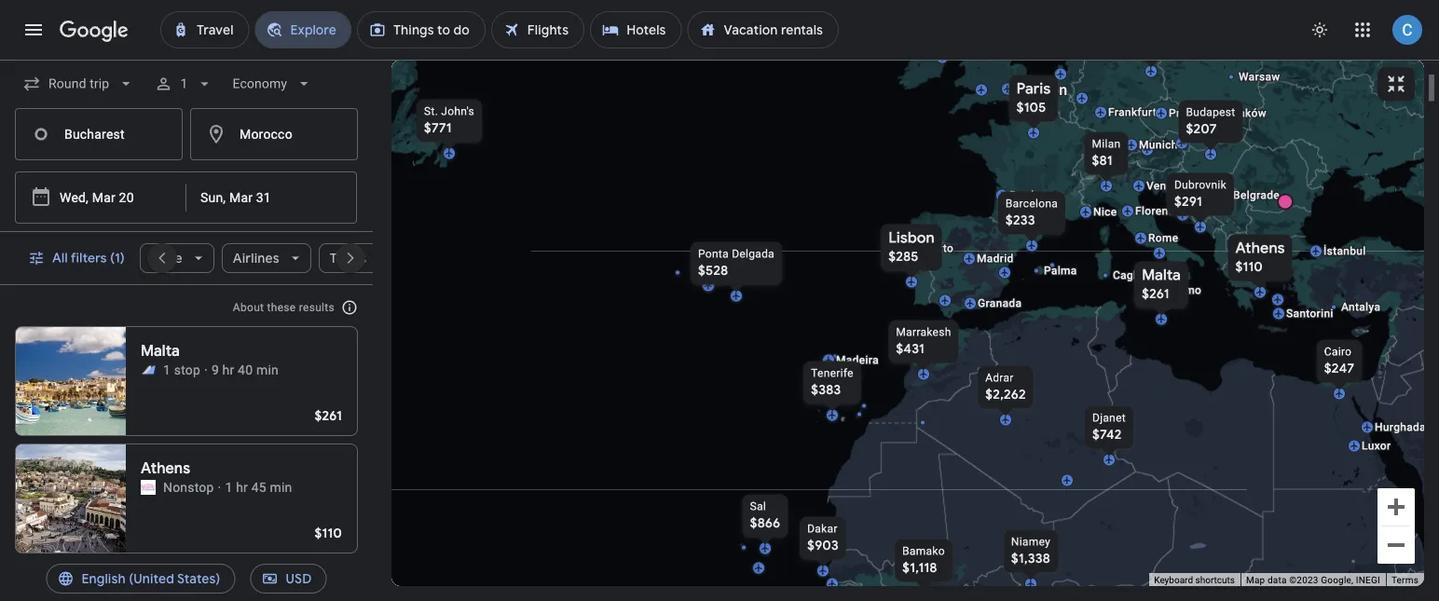 Task type: vqa. For each thing, say whether or not it's contained in the screenshot.
Avg
no



Task type: locate. For each thing, give the bounding box(es) containing it.
hr
[[222, 362, 234, 378], [236, 480, 248, 495]]

athens
[[1236, 239, 1285, 258], [141, 459, 190, 478]]

1 vertical spatial $110
[[315, 525, 342, 542]]

1 horizontal spatial 1
[[180, 76, 188, 91]]

$1,338
[[1011, 551, 1051, 567]]

1 horizontal spatial malta
[[1142, 266, 1181, 285]]

barcelona
[[1006, 197, 1058, 210]]

previous image
[[140, 236, 184, 281]]

lisbon button
[[15, 561, 358, 601], [15, 561, 358, 601]]

105 US dollars text field
[[1017, 99, 1046, 116]]

filters form
[[0, 60, 373, 232]]

min right 45
[[270, 480, 292, 495]]

lisbon $285
[[889, 228, 935, 265]]

0 vertical spatial malta
[[1142, 266, 1181, 285]]

0 horizontal spatial hr
[[222, 362, 234, 378]]

$291
[[1175, 193, 1203, 210]]

2262 US dollars text field
[[986, 386, 1026, 403]]

inegi
[[1356, 575, 1381, 586]]

price
[[151, 250, 183, 267]]

2 horizontal spatial 1
[[225, 480, 233, 495]]

45
[[251, 480, 266, 495]]

0 vertical spatial $110
[[1236, 259, 1263, 275]]

sal $866
[[750, 500, 781, 532]]

athens for athens
[[141, 459, 190, 478]]

paris $105
[[1017, 79, 1051, 116]]

english (united states)
[[82, 571, 220, 587]]

lisbon inside map 'region'
[[889, 228, 935, 248]]

john's
[[441, 105, 475, 118]]

hamburg
[[1122, 47, 1171, 60]]

$903
[[808, 537, 839, 554]]

loading results progress bar
[[0, 60, 1439, 63]]

belgrade
[[1233, 189, 1280, 202]]

dakar
[[808, 523, 838, 536]]

261 US dollars text field
[[1142, 286, 1170, 303], [315, 407, 342, 424]]

ponta delgada $528
[[698, 248, 775, 279]]

florence
[[1136, 205, 1181, 218]]

hr right 9
[[222, 362, 234, 378]]

1 vertical spatial min
[[270, 480, 292, 495]]

barcelona $233
[[1006, 197, 1058, 229]]

keyboard shortcuts button
[[1154, 574, 1235, 587]]

lisbon up $285
[[889, 228, 935, 248]]

keyboard shortcuts
[[1154, 575, 1235, 586]]

None text field
[[15, 108, 183, 160]]

next image
[[328, 236, 373, 281]]

wizz air image
[[141, 480, 156, 495]]

granada
[[978, 297, 1022, 310]]

$742
[[1093, 427, 1122, 443]]

1 inside popup button
[[180, 76, 188, 91]]

0 vertical spatial min
[[256, 362, 279, 378]]

bamako
[[903, 545, 945, 558]]

383 US dollars text field
[[811, 382, 841, 399]]

all filters (1) button
[[17, 236, 140, 281]]

1 vertical spatial hr
[[236, 480, 248, 495]]

bordeaux
[[1010, 189, 1059, 202]]

view smaller map image
[[1385, 73, 1408, 95]]

866 US dollars text field
[[750, 515, 781, 532]]

1 vertical spatial $261
[[315, 407, 342, 424]]

$431
[[896, 341, 925, 358]]

1 stop
[[163, 362, 200, 378]]

bamako $1,118
[[903, 545, 945, 577]]

times
[[330, 250, 367, 267]]

0 vertical spatial 1
[[180, 76, 188, 91]]

states)
[[177, 571, 220, 587]]

0 vertical spatial $261
[[1142, 286, 1170, 303]]

marrakesh
[[896, 326, 952, 339]]

athens up $110 text box
[[1236, 239, 1285, 258]]

madrid
[[977, 252, 1014, 265]]

palma
[[1044, 264, 1077, 277]]

$1,118
[[903, 560, 938, 577]]

0 horizontal spatial malta
[[141, 342, 180, 361]]

0 horizontal spatial $261
[[315, 407, 342, 424]]

$81
[[1092, 152, 1113, 169]]

hr for 45
[[236, 480, 248, 495]]

0 horizontal spatial athens
[[141, 459, 190, 478]]

903 US dollars text field
[[808, 537, 839, 554]]

airlines button
[[222, 236, 311, 281]]

1 horizontal spatial athens
[[1236, 239, 1285, 258]]

google,
[[1321, 575, 1354, 586]]

hr left 45
[[236, 480, 248, 495]]

0 horizontal spatial $110
[[315, 525, 342, 542]]

$261 inside malta $261
[[1142, 286, 1170, 303]]

rome
[[1149, 232, 1179, 245]]

usd button
[[250, 557, 327, 601]]

0 vertical spatial athens
[[1236, 239, 1285, 258]]

$110 up usd button
[[315, 525, 342, 542]]

0 vertical spatial hr
[[222, 362, 234, 378]]

athens inside map 'region'
[[1236, 239, 1285, 258]]

1118 US dollars text field
[[903, 560, 938, 577]]

1 horizontal spatial hr
[[236, 480, 248, 495]]

1 vertical spatial athens
[[141, 459, 190, 478]]

min right 40
[[256, 362, 279, 378]]

i̇stanbul
[[1324, 245, 1366, 258]]

 image
[[218, 478, 221, 497]]

nonstop
[[163, 480, 214, 495]]

athens up wizz air icon
[[141, 459, 190, 478]]

1 for 1 stop
[[163, 362, 171, 378]]

$110 down belgrade
[[1236, 259, 1263, 275]]

1 vertical spatial 1
[[163, 362, 171, 378]]

742 US dollars text field
[[1093, 427, 1122, 443]]

1 vertical spatial 261 us dollars text field
[[315, 407, 342, 424]]

1 vertical spatial lisbon
[[141, 577, 187, 596]]

st.
[[424, 105, 438, 118]]

niamey
[[1011, 536, 1051, 549]]

0 horizontal spatial lisbon
[[141, 577, 187, 596]]

1 horizontal spatial $110
[[1236, 259, 1263, 275]]

1338 US dollars text field
[[1011, 551, 1051, 567]]

1 for 1
[[180, 76, 188, 91]]

1 vertical spatial malta
[[141, 342, 180, 361]]

©2023
[[1290, 575, 1319, 586]]

palermo
[[1158, 284, 1202, 297]]

233 US dollars text field
[[1006, 212, 1036, 229]]

tenerife $383
[[811, 367, 854, 399]]

247 US dollars text field
[[1325, 360, 1355, 377]]

lisbon
[[889, 228, 935, 248], [141, 577, 187, 596]]

dubrovnik $291
[[1175, 179, 1227, 210]]

malta down 'rome' at the right
[[1142, 266, 1181, 285]]

1 for 1 hr 45 min
[[225, 480, 233, 495]]

Return text field
[[200, 172, 294, 223]]

about these results
[[233, 301, 335, 314]]

0 horizontal spatial 1
[[163, 362, 171, 378]]

$110 inside athens $110
[[1236, 259, 1263, 275]]

$105
[[1017, 99, 1046, 116]]

malta up air malta and lufthansa icon
[[141, 342, 180, 361]]

0 vertical spatial lisbon
[[889, 228, 935, 248]]

291 US dollars text field
[[1175, 193, 1203, 210]]

0 vertical spatial 261 us dollars text field
[[1142, 286, 1170, 303]]

frankfurt
[[1109, 106, 1157, 119]]

285 US dollars text field
[[889, 248, 919, 265]]

lisbon right 'english'
[[141, 577, 187, 596]]

malta
[[1142, 266, 1181, 285], [141, 342, 180, 361]]

None field
[[15, 67, 143, 101], [225, 67, 321, 101], [15, 67, 143, 101], [225, 67, 321, 101]]

1
[[180, 76, 188, 91], [163, 362, 171, 378], [225, 480, 233, 495]]

london
[[1016, 81, 1068, 99]]

1 horizontal spatial lisbon
[[889, 228, 935, 248]]

map data ©2023 google, inegi
[[1246, 575, 1381, 586]]

stop
[[174, 362, 200, 378]]

venice
[[1147, 179, 1182, 193]]

paris
[[1017, 79, 1051, 98]]

nice
[[1094, 206, 1117, 219]]

dakar $903
[[808, 523, 839, 554]]

malta inside map 'region'
[[1142, 266, 1181, 285]]

2 vertical spatial 1
[[225, 480, 233, 495]]

$247
[[1325, 360, 1355, 377]]

(1)
[[110, 250, 125, 267]]

1 horizontal spatial $261
[[1142, 286, 1170, 303]]

malta for malta $261
[[1142, 266, 1181, 285]]

$261
[[1142, 286, 1170, 303], [315, 407, 342, 424]]

1 horizontal spatial 261 us dollars text field
[[1142, 286, 1170, 303]]

filters
[[71, 250, 107, 267]]

$866
[[750, 515, 781, 532]]



Task type: describe. For each thing, give the bounding box(es) containing it.
hr for 40
[[222, 362, 234, 378]]

map region
[[293, 13, 1439, 601]]

antalya
[[1342, 301, 1381, 314]]

these
[[267, 301, 296, 314]]

luxor
[[1362, 440, 1391, 453]]

(united
[[129, 571, 174, 587]]

warsaw
[[1239, 70, 1281, 83]]

prague
[[1169, 107, 1206, 120]]

munich
[[1139, 138, 1178, 152]]

english (united states) button
[[46, 557, 235, 601]]

madeira
[[836, 354, 879, 367]]

about these results image
[[327, 285, 372, 330]]

$285
[[889, 248, 919, 265]]

change appearance image
[[1298, 7, 1343, 52]]

$2,262
[[986, 386, 1026, 403]]

207 US dollars text field
[[1186, 121, 1217, 138]]

110 US dollars text field
[[315, 525, 342, 542]]

air malta and lufthansa image
[[141, 363, 156, 378]]

results
[[299, 301, 335, 314]]

$383
[[811, 382, 841, 399]]

40
[[238, 362, 253, 378]]

malta $261
[[1142, 266, 1181, 303]]

0 horizontal spatial 261 us dollars text field
[[315, 407, 342, 424]]

lisbon for lisbon $285
[[889, 228, 935, 248]]

min for 9 hr 40 min
[[256, 362, 279, 378]]

adrar $2,262
[[986, 372, 1026, 403]]

terms link
[[1392, 575, 1419, 586]]

528 US dollars text field
[[698, 262, 728, 279]]

terms
[[1392, 575, 1419, 586]]

Departure text field
[[60, 172, 145, 223]]

$233
[[1006, 212, 1036, 229]]

budapest
[[1186, 106, 1236, 119]]

djanet $742
[[1093, 412, 1126, 443]]

Where to? text field
[[190, 108, 358, 160]]

niamey $1,338
[[1011, 536, 1051, 567]]

manchester
[[992, 48, 1054, 61]]

431 US dollars text field
[[896, 341, 925, 358]]

9 hr 40 min
[[212, 362, 279, 378]]

81 US dollars text field
[[1092, 152, 1113, 169]]

lisbon for lisbon
[[141, 577, 187, 596]]

santorini
[[1287, 307, 1334, 320]]

delgada
[[732, 248, 775, 261]]

all filters (1)
[[52, 250, 125, 267]]

athens for athens $110
[[1236, 239, 1285, 258]]

771 US dollars text field
[[424, 120, 452, 137]]

main menu image
[[22, 19, 45, 41]]

cagliari
[[1113, 269, 1154, 282]]

ponta
[[698, 248, 729, 261]]

times button
[[319, 236, 398, 281]]

djanet
[[1093, 412, 1126, 425]]

data
[[1268, 575, 1287, 586]]

tenerife
[[811, 367, 854, 380]]

$207
[[1186, 121, 1217, 138]]

$528
[[698, 262, 728, 279]]

1 button
[[147, 62, 221, 106]]

airlines
[[233, 250, 280, 267]]

kraków
[[1228, 107, 1267, 120]]

milan
[[1092, 138, 1121, 151]]

map
[[1246, 575, 1265, 586]]

110 US dollars text field
[[1236, 259, 1263, 275]]

1 hr 45 min
[[225, 480, 292, 495]]

usd
[[286, 571, 312, 587]]

adrar
[[986, 372, 1014, 385]]

price button
[[140, 236, 214, 281]]

about
[[233, 301, 264, 314]]

marrakesh $431
[[896, 326, 952, 358]]

malta for malta
[[141, 342, 180, 361]]

9
[[212, 362, 219, 378]]

dubrovnik
[[1175, 179, 1227, 192]]

budapest $207
[[1186, 106, 1236, 138]]

shortcuts
[[1196, 575, 1235, 586]]

min for 1 hr 45 min
[[270, 480, 292, 495]]

athens $110
[[1236, 239, 1285, 275]]

porto
[[925, 242, 954, 255]]

keyboard
[[1154, 575, 1193, 586]]

cairo $247
[[1325, 345, 1355, 377]]

hurghada
[[1375, 421, 1426, 434]]

english
[[82, 571, 126, 587]]

cairo
[[1325, 345, 1352, 358]]

all
[[52, 250, 68, 267]]

$771
[[424, 120, 452, 137]]



